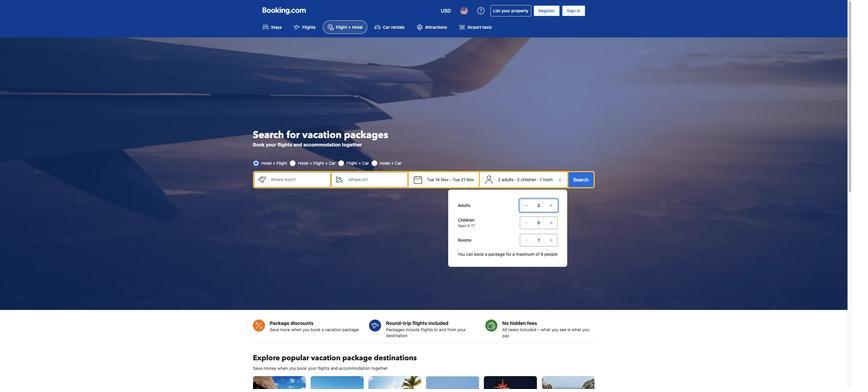 Task type: describe. For each thing, give the bounding box(es) containing it.
destination
[[386, 333, 408, 339]]

your inside list your property link
[[502, 8, 510, 13]]

for inside search for vacation packages book your flights and accommodation together
[[287, 129, 300, 142]]

flights link
[[289, 20, 321, 34]]

and inside search for vacation packages book your flights and accommodation together
[[294, 142, 302, 148]]

stays
[[271, 25, 282, 30]]

car rentals
[[383, 25, 405, 30]]

2 horizontal spatial book
[[474, 252, 484, 257]]

14
[[435, 177, 440, 182]]

1 nov from the left
[[441, 177, 449, 182]]

included inside round-trip flights included packages include flights to and from your destination
[[429, 321, 449, 326]]

hotel for hotel + flight + car
[[298, 161, 309, 166]]

booking.com online hotel reservations image
[[263, 7, 306, 14]]

flight + hotel link
[[323, 20, 368, 34]]

accommodation inside search for vacation packages book your flights and accommodation together
[[303, 142, 341, 148]]

save inside explore popular vacation package destinations save money when you book your flights and accommodation together
[[253, 366, 262, 371]]

all
[[503, 327, 507, 333]]

+ for hotel + flight
[[273, 161, 275, 166]]

and inside explore popular vacation package destinations save money when you book your flights and accommodation together
[[331, 366, 338, 371]]

explore
[[253, 354, 280, 363]]

your inside search for vacation packages book your flights and accommodation together
[[266, 142, 276, 148]]

1 tue from the left
[[427, 177, 434, 182]]

children
[[458, 218, 475, 223]]

explore popular vacation package destinations save money when you book your flights and accommodation together
[[253, 354, 417, 371]]

trip
[[403, 321, 411, 326]]

round-trip flights included packages include flights to and from your destination
[[386, 321, 466, 339]]

0-
[[467, 224, 471, 228]]

included inside no hidden fees all taxes included – what you see is what you pay
[[520, 327, 536, 333]]

see
[[560, 327, 567, 333]]

search for search
[[573, 177, 589, 183]]

when inside explore popular vacation package destinations save money when you book your flights and accommodation together
[[278, 366, 288, 371]]

fees
[[527, 321, 537, 326]]

airport taxis link
[[454, 20, 497, 34]]

flight + car
[[347, 161, 369, 166]]

attractions link
[[412, 20, 452, 34]]

pay
[[503, 333, 509, 339]]

discounts
[[291, 321, 314, 326]]

no hidden fees all taxes included – what you see is what you pay
[[503, 321, 590, 339]]

hotel + car
[[380, 161, 402, 166]]

money
[[263, 366, 276, 371]]

usd button
[[438, 4, 455, 18]]

search for vacation packages book your flights and accommodation together
[[253, 129, 388, 148]]

0 vertical spatial package
[[489, 252, 505, 257]]

list
[[493, 8, 501, 13]]

rentals
[[391, 25, 405, 30]]

you can book a package for a maximum of 8 people
[[458, 252, 558, 257]]

sign in link
[[562, 5, 585, 16]]

2 for 2
[[538, 203, 540, 208]]

taxes
[[508, 327, 519, 333]]

2 tue from the left
[[453, 177, 460, 182]]

destinations
[[374, 354, 417, 363]]

no
[[503, 321, 509, 326]]

2 what from the left
[[572, 327, 581, 333]]

attractions
[[425, 25, 447, 30]]

adults
[[458, 203, 471, 208]]

vacation for package
[[311, 354, 341, 363]]

accommodation inside explore popular vacation package destinations save money when you book your flights and accommodation together
[[339, 366, 370, 371]]

1 horizontal spatial a
[[485, 252, 488, 257]]

your inside round-trip flights included packages include flights to and from your destination
[[458, 327, 466, 333]]

0 vertical spatial 1
[[540, 177, 542, 182]]

2 adults · 0 children · 1 room
[[498, 177, 553, 182]]

your inside explore popular vacation package destinations save money when you book your flights and accommodation together
[[308, 366, 317, 371]]

is
[[568, 327, 571, 333]]

list your property link
[[491, 5, 531, 16]]

package inside package discounts save more when you book a vacation package
[[343, 327, 359, 333]]

–
[[538, 327, 540, 333]]

popular
[[282, 354, 309, 363]]

ages
[[458, 224, 466, 228]]

register
[[539, 8, 555, 13]]

include
[[406, 327, 420, 333]]

hotel + flight
[[261, 161, 287, 166]]

1 · from the left
[[515, 177, 516, 182]]



Task type: vqa. For each thing, say whether or not it's contained in the screenshot.


Task type: locate. For each thing, give the bounding box(es) containing it.
hotel
[[352, 25, 363, 30], [261, 161, 272, 166], [298, 161, 309, 166], [380, 161, 390, 166]]

a inside package discounts save more when you book a vacation package
[[322, 327, 324, 333]]

book down popular
[[297, 366, 307, 371]]

included down fees
[[520, 327, 536, 333]]

together
[[342, 142, 362, 148], [371, 366, 388, 371]]

your
[[502, 8, 510, 13], [266, 142, 276, 148], [458, 327, 466, 333], [308, 366, 317, 371]]

+ for hotel + car
[[391, 161, 394, 166]]

you
[[458, 252, 465, 257]]

+ for flight + car
[[359, 161, 361, 166]]

1 vertical spatial save
[[253, 366, 262, 371]]

17
[[471, 224, 475, 228]]

2 nov from the left
[[467, 177, 474, 182]]

flight
[[336, 25, 347, 30], [277, 161, 287, 166], [313, 161, 324, 166], [347, 161, 357, 166]]

nov left "-"
[[441, 177, 449, 182]]

search
[[253, 129, 284, 142], [573, 177, 589, 183]]

to
[[434, 327, 438, 333]]

hidden
[[510, 321, 526, 326]]

you left see
[[552, 327, 559, 333]]

1 vertical spatial 2
[[538, 203, 540, 208]]

your down popular
[[308, 366, 317, 371]]

1 vertical spatial when
[[278, 366, 288, 371]]

what right '–'
[[541, 327, 551, 333]]

·
[[515, 177, 516, 182], [538, 177, 539, 182]]

0 vertical spatial accommodation
[[303, 142, 341, 148]]

you right is
[[583, 327, 590, 333]]

21
[[461, 177, 466, 182]]

book
[[253, 142, 265, 148]]

1 vertical spatial package
[[343, 327, 359, 333]]

you down discounts at left
[[303, 327, 310, 333]]

adults
[[502, 177, 514, 182]]

stays link
[[258, 20, 287, 34]]

search inside button
[[573, 177, 589, 183]]

1 horizontal spatial 0
[[538, 220, 540, 226]]

2 vertical spatial vacation
[[311, 354, 341, 363]]

2 horizontal spatial and
[[439, 327, 446, 333]]

1 vertical spatial accommodation
[[339, 366, 370, 371]]

tue right "-"
[[453, 177, 460, 182]]

Where to? field
[[344, 172, 408, 187]]

together down packages
[[342, 142, 362, 148]]

vacation inside search for vacation packages book your flights and accommodation together
[[302, 129, 342, 142]]

together inside explore popular vacation package destinations save money when you book your flights and accommodation together
[[371, 366, 388, 371]]

1 vertical spatial for
[[506, 252, 512, 257]]

0 horizontal spatial and
[[294, 142, 302, 148]]

0 vertical spatial 0
[[517, 177, 520, 182]]

0 vertical spatial together
[[342, 142, 362, 148]]

0 vertical spatial search
[[253, 129, 284, 142]]

packages
[[386, 327, 405, 333]]

round-
[[386, 321, 403, 326]]

2 left adults
[[498, 177, 501, 182]]

1 up of
[[538, 238, 540, 243]]

from
[[448, 327, 457, 333]]

register link
[[534, 5, 560, 16]]

your right "book" in the top of the page
[[266, 142, 276, 148]]

· right children
[[538, 177, 539, 182]]

· right adults
[[515, 177, 516, 182]]

packages
[[344, 129, 388, 142]]

in
[[577, 8, 581, 13]]

accommodation
[[303, 142, 341, 148], [339, 366, 370, 371]]

of
[[536, 252, 540, 257]]

for
[[287, 129, 300, 142], [506, 252, 512, 257]]

save inside package discounts save more when you book a vacation package
[[270, 327, 279, 333]]

0 horizontal spatial for
[[287, 129, 300, 142]]

included
[[429, 321, 449, 326], [520, 327, 536, 333]]

you
[[303, 327, 310, 333], [552, 327, 559, 333], [583, 327, 590, 333], [289, 366, 296, 371]]

flights
[[278, 142, 292, 148], [413, 321, 427, 326], [421, 327, 433, 333], [318, 366, 330, 371]]

nov right the 21
[[467, 177, 474, 182]]

flights inside explore popular vacation package destinations save money when you book your flights and accommodation together
[[318, 366, 330, 371]]

package inside explore popular vacation package destinations save money when you book your flights and accommodation together
[[343, 354, 372, 363]]

2 horizontal spatial a
[[513, 252, 515, 257]]

save
[[270, 327, 279, 333], [253, 366, 262, 371]]

1 horizontal spatial save
[[270, 327, 279, 333]]

can
[[466, 252, 473, 257]]

flight + hotel
[[336, 25, 363, 30]]

your right from on the right
[[458, 327, 466, 333]]

1 vertical spatial search
[[573, 177, 589, 183]]

2 vertical spatial package
[[343, 354, 372, 363]]

1 horizontal spatial what
[[572, 327, 581, 333]]

0 horizontal spatial when
[[278, 366, 288, 371]]

8
[[541, 252, 544, 257]]

1 horizontal spatial 2
[[538, 203, 540, 208]]

sign in
[[567, 8, 581, 13]]

flights
[[302, 25, 316, 30]]

0 vertical spatial and
[[294, 142, 302, 148]]

save down package
[[270, 327, 279, 333]]

1 what from the left
[[541, 327, 551, 333]]

1 horizontal spatial book
[[311, 327, 321, 333]]

1 horizontal spatial together
[[371, 366, 388, 371]]

tue 14 nov - tue 21 nov
[[427, 177, 474, 182]]

and inside round-trip flights included packages include flights to and from your destination
[[439, 327, 446, 333]]

property
[[512, 8, 529, 13]]

search inside search for vacation packages book your flights and accommodation together
[[253, 129, 284, 142]]

0 horizontal spatial 0
[[517, 177, 520, 182]]

sign
[[567, 8, 576, 13]]

1 vertical spatial and
[[439, 327, 446, 333]]

0 horizontal spatial search
[[253, 129, 284, 142]]

maximum
[[516, 252, 535, 257]]

1 vertical spatial 1
[[538, 238, 540, 243]]

together down destinations
[[371, 366, 388, 371]]

package
[[270, 321, 290, 326]]

2 · from the left
[[538, 177, 539, 182]]

airport taxis
[[468, 25, 492, 30]]

vacation inside explore popular vacation package destinations save money when you book your flights and accommodation together
[[311, 354, 341, 363]]

you down popular
[[289, 366, 296, 371]]

1 horizontal spatial nov
[[467, 177, 474, 182]]

book
[[474, 252, 484, 257], [311, 327, 321, 333], [297, 366, 307, 371]]

rooms
[[458, 238, 472, 243]]

taxis
[[483, 25, 492, 30]]

together inside search for vacation packages book your flights and accommodation together
[[342, 142, 362, 148]]

save left the money
[[253, 366, 262, 371]]

1 horizontal spatial included
[[520, 327, 536, 333]]

search button
[[569, 172, 594, 187]]

car rentals link
[[370, 20, 410, 34]]

1 vertical spatial 0
[[538, 220, 540, 226]]

-
[[450, 177, 452, 182]]

you inside package discounts save more when you book a vacation package
[[303, 327, 310, 333]]

0 horizontal spatial included
[[429, 321, 449, 326]]

0 horizontal spatial a
[[322, 327, 324, 333]]

package discounts save more when you book a vacation package
[[270, 321, 359, 333]]

0 vertical spatial included
[[429, 321, 449, 326]]

0 vertical spatial when
[[291, 327, 302, 333]]

1 horizontal spatial for
[[506, 252, 512, 257]]

nov
[[441, 177, 449, 182], [467, 177, 474, 182]]

0 horizontal spatial what
[[541, 327, 551, 333]]

0 vertical spatial 2
[[498, 177, 501, 182]]

more
[[280, 327, 290, 333]]

book down discounts at left
[[311, 327, 321, 333]]

when
[[291, 327, 302, 333], [278, 366, 288, 371]]

1 horizontal spatial ·
[[538, 177, 539, 182]]

what
[[541, 327, 551, 333], [572, 327, 581, 333]]

vacation for packages
[[302, 129, 342, 142]]

when inside package discounts save more when you book a vacation package
[[291, 327, 302, 333]]

usd
[[441, 8, 451, 13]]

when right the money
[[278, 366, 288, 371]]

search for search for vacation packages book your flights and accommodation together
[[253, 129, 284, 142]]

hotel + flight + car
[[298, 161, 336, 166]]

and
[[294, 142, 302, 148], [439, 327, 446, 333], [331, 366, 338, 371]]

children ages 0-17
[[458, 218, 475, 228]]

1 left room
[[540, 177, 542, 182]]

1 horizontal spatial search
[[573, 177, 589, 183]]

1 vertical spatial vacation
[[325, 327, 341, 333]]

2 vertical spatial book
[[297, 366, 307, 371]]

0 horizontal spatial save
[[253, 366, 262, 371]]

0 horizontal spatial book
[[297, 366, 307, 371]]

1 horizontal spatial tue
[[453, 177, 460, 182]]

+ for flight + hotel
[[348, 25, 351, 30]]

0 vertical spatial for
[[287, 129, 300, 142]]

hotel for hotel + car
[[380, 161, 390, 166]]

room
[[543, 177, 553, 182]]

2 for 2 adults · 0 children · 1 room
[[498, 177, 501, 182]]

Where from? field
[[266, 172, 330, 187]]

0 vertical spatial vacation
[[302, 129, 342, 142]]

2 vertical spatial and
[[331, 366, 338, 371]]

vacation
[[302, 129, 342, 142], [325, 327, 341, 333], [311, 354, 341, 363]]

1 vertical spatial included
[[520, 327, 536, 333]]

included up the to at the bottom of page
[[429, 321, 449, 326]]

0 horizontal spatial ·
[[515, 177, 516, 182]]

0 horizontal spatial 2
[[498, 177, 501, 182]]

people
[[545, 252, 558, 257]]

your right the list
[[502, 8, 510, 13]]

1 horizontal spatial when
[[291, 327, 302, 333]]

list your property
[[493, 8, 529, 13]]

0 horizontal spatial nov
[[441, 177, 449, 182]]

vacation inside package discounts save more when you book a vacation package
[[325, 327, 341, 333]]

you inside explore popular vacation package destinations save money when you book your flights and accommodation together
[[289, 366, 296, 371]]

0 vertical spatial book
[[474, 252, 484, 257]]

book inside explore popular vacation package destinations save money when you book your flights and accommodation together
[[297, 366, 307, 371]]

1 horizontal spatial and
[[331, 366, 338, 371]]

tue left 14 at the right top of the page
[[427, 177, 434, 182]]

hotel for hotel + flight
[[261, 161, 272, 166]]

what right is
[[572, 327, 581, 333]]

1 vertical spatial book
[[311, 327, 321, 333]]

+
[[348, 25, 351, 30], [273, 161, 275, 166], [310, 161, 312, 166], [325, 161, 328, 166], [359, 161, 361, 166], [391, 161, 394, 166]]

+ for hotel + flight + car
[[310, 161, 312, 166]]

0 vertical spatial save
[[270, 327, 279, 333]]

1 vertical spatial together
[[371, 366, 388, 371]]

airport
[[468, 25, 482, 30]]

book inside package discounts save more when you book a vacation package
[[311, 327, 321, 333]]

book right can
[[474, 252, 484, 257]]

tue
[[427, 177, 434, 182], [453, 177, 460, 182]]

flights inside search for vacation packages book your flights and accommodation together
[[278, 142, 292, 148]]

children
[[521, 177, 536, 182]]

when down discounts at left
[[291, 327, 302, 333]]

2 down 2 adults · 0 children · 1 room
[[538, 203, 540, 208]]

0
[[517, 177, 520, 182], [538, 220, 540, 226]]

0 horizontal spatial together
[[342, 142, 362, 148]]

0 horizontal spatial tue
[[427, 177, 434, 182]]



